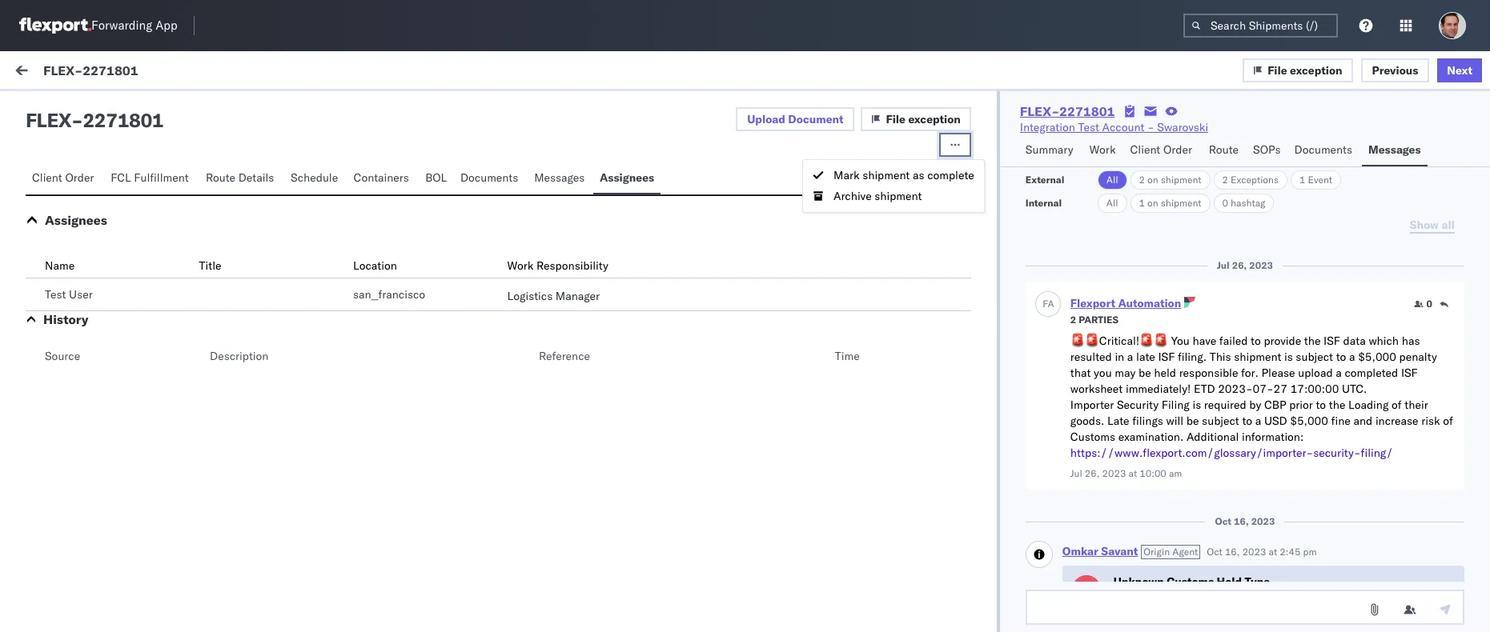 Task type: describe. For each thing, give the bounding box(es) containing it.
history button
[[43, 312, 88, 328]]

0 horizontal spatial file
[[886, 112, 906, 127]]

you
[[1172, 334, 1190, 348]]

- for whatever
[[828, 350, 835, 365]]

mark shipment as complete
[[834, 168, 975, 183]]

1 horizontal spatial assignees
[[600, 171, 655, 185]]

2 parties
[[1071, 314, 1119, 326]]

flex- up held
[[1152, 350, 1186, 365]]

security-
[[1314, 446, 1362, 461]]

pm for 4:00
[[606, 278, 623, 293]]

filing
[[1162, 398, 1190, 413]]

logistics manager
[[508, 289, 600, 304]]

work responsibility
[[508, 259, 609, 273]]

utc.
[[1343, 382, 1368, 397]]

1 horizontal spatial client order button
[[1124, 135, 1203, 167]]

reference
[[539, 349, 590, 364]]

1 horizontal spatial at
[[1269, 546, 1278, 558]]

responsibility
[[537, 259, 609, 273]]

1 horizontal spatial assignees button
[[594, 163, 661, 195]]

external (3) button
[[19, 95, 101, 126]]

account
[[1103, 120, 1145, 135]]

title
[[199, 259, 222, 273]]

2 flex- 458574 from the top
[[1152, 206, 1227, 221]]

customs inside 🚨🚨critical!🚨🚨 you have failed to provide the isf data which has resulted in a late isf filing. this shipment is subject to a $5,000 penalty that you may be held responsible for. please upload a completed isf worksheet immediately! etd 2023-07-27 17:00:00 utc. importer security filing is required by cbp prior to the loading of their goods. late filings will be subject to a usd $5,000 fine and increase risk of customs examination. additional information: https://www.flexport.com/glossary/importer-security-filing/ jul 26, 2023 at 10:00 am
[[1071, 430, 1116, 445]]

0 vertical spatial be
[[1139, 366, 1152, 381]]

1 horizontal spatial order
[[1164, 143, 1193, 157]]

summary
[[1026, 143, 1074, 157]]

- for latent
[[828, 206, 835, 221]]

to down data
[[1337, 350, 1347, 365]]

flex- up integration
[[1021, 103, 1060, 119]]

0 vertical spatial jul
[[1218, 260, 1230, 272]]

my work
[[16, 62, 87, 84]]

3 458574 from the top
[[1186, 439, 1227, 454]]

completed
[[1345, 366, 1399, 381]]

additional
[[1187, 430, 1240, 445]]

0 horizontal spatial $5,000
[[1291, 414, 1329, 429]]

shipment down 2 on shipment
[[1162, 197, 1202, 209]]

1 on shipment
[[1140, 197, 1202, 209]]

hold
[[1217, 575, 1243, 590]]

26, for jul 26, 2023
[[1233, 260, 1248, 272]]

related
[[1153, 139, 1186, 151]]

test user
[[45, 288, 93, 302]]

to down 17:00:00 at the right bottom
[[1317, 398, 1327, 413]]

penalty
[[1400, 350, 1438, 365]]

as
[[913, 168, 925, 183]]

1 vertical spatial test
[[45, 288, 66, 302]]

1 horizontal spatial flex-2271801
[[1021, 103, 1116, 119]]

0 vertical spatial $5,000
[[1359, 350, 1397, 365]]

0 horizontal spatial assignees button
[[45, 212, 107, 228]]

flexport automation button
[[1071, 296, 1182, 311]]

4 458574 from the top
[[1186, 544, 1227, 558]]

sops
[[1254, 143, 1281, 157]]

route details button
[[199, 163, 284, 195]]

1 horizontal spatial client order
[[1131, 143, 1193, 157]]

savant up unknown
[[1102, 545, 1139, 559]]

07-
[[1253, 382, 1274, 397]]

omkar savant button
[[1063, 545, 1139, 559]]

1 vertical spatial subject
[[1203, 414, 1240, 429]]

complete
[[928, 168, 975, 183]]

shipment up 1 on shipment
[[1162, 174, 1202, 186]]

flex- up "unknown customs hold type"
[[1152, 544, 1186, 558]]

2:45
[[1280, 546, 1301, 558]]

route details
[[206, 171, 274, 185]]

0 vertical spatial isf
[[1324, 334, 1341, 348]]

previous
[[1373, 63, 1419, 77]]

https://www.flexport.com/glossary/importer-security-filing/ link
[[1071, 446, 1394, 461]]

(3)
[[71, 102, 92, 116]]

shipment up archive shipment
[[863, 168, 910, 183]]

schedule button
[[284, 163, 347, 195]]

internal (0) button
[[101, 95, 180, 126]]

1 horizontal spatial test
[[1079, 120, 1100, 135]]

work for my
[[46, 62, 87, 84]]

unknown customs hold type
[[1114, 575, 1271, 590]]

that
[[1071, 366, 1092, 381]]

0 horizontal spatial order
[[65, 171, 94, 185]]

flex- down will
[[1152, 439, 1186, 454]]

work button
[[1084, 135, 1124, 167]]

failed
[[1220, 334, 1249, 348]]

26, for oct 26, 2023, 3:30 pm pdt
[[525, 350, 542, 365]]

time
[[835, 349, 860, 364]]

1 458574 from the top
[[1186, 134, 1227, 149]]

jul inside 🚨🚨critical!🚨🚨 you have failed to provide the isf data which has resulted in a late isf filing. this shipment is subject to a $5,000 penalty that you may be held responsible for. please upload a completed isf worksheet immediately! etd 2023-07-27 17:00:00 utc. importer security filing is required by cbp prior to the loading of their goods. late filings will be subject to a usd $5,000 fine and increase risk of customs examination. additional information: https://www.flexport.com/glossary/importer-security-filing/ jul 26, 2023 at 10:00 am
[[1071, 468, 1083, 480]]

2023 for oct 16, 2023 at 2:45 pm
[[1243, 546, 1267, 558]]

0 horizontal spatial file exception
[[886, 112, 961, 127]]

1 for 1 on shipment
[[1140, 197, 1146, 209]]

archive
[[834, 189, 872, 204]]

2 exceptions
[[1223, 174, 1279, 186]]

work for work button at top
[[1090, 143, 1116, 157]]

4:00
[[579, 278, 603, 293]]

all button for 2
[[1098, 171, 1128, 190]]

flex - 2271801
[[26, 108, 164, 132]]

importer
[[1071, 398, 1115, 413]]

1 horizontal spatial messages button
[[1363, 135, 1428, 167]]

a right upload
[[1336, 366, 1342, 381]]

16, for oct 16, 2023
[[1235, 516, 1249, 528]]

work inside import work button
[[157, 66, 183, 80]]

0 vertical spatial the
[[1305, 334, 1321, 348]]

flex- up automation
[[1152, 278, 1186, 293]]

work for related
[[1189, 139, 1210, 151]]

oct for oct 16, 2023 at 2:45 pm
[[1207, 546, 1223, 558]]

1 horizontal spatial documents button
[[1289, 135, 1363, 167]]

san_francisco
[[353, 288, 425, 302]]

0 horizontal spatial documents button
[[454, 163, 528, 195]]

oct for oct 16, 2023
[[1216, 516, 1232, 528]]

will
[[1167, 414, 1184, 429]]

comment
[[48, 149, 97, 163]]

examination.
[[1119, 430, 1184, 445]]

to right report
[[222, 293, 232, 308]]

a right filing on the top left of page
[[101, 293, 107, 308]]

a
[[1048, 298, 1055, 310]]

savant up commendation
[[114, 266, 149, 280]]

2023-
[[1219, 382, 1253, 397]]

flex- 1366815
[[1152, 350, 1234, 365]]

fcl fulfillment button
[[104, 163, 199, 195]]

details
[[238, 171, 274, 185]]

1 flex- 458574 from the top
[[1152, 134, 1227, 149]]

omkar left origin
[[1063, 545, 1099, 559]]

containers
[[354, 171, 409, 185]]

oct 16, 2023
[[1216, 516, 1276, 528]]

at inside 🚨🚨critical!🚨🚨 you have failed to provide the isf data which has resulted in a late isf filing. this shipment is subject to a $5,000 penalty that you may be held responsible for. please upload a completed isf worksheet immediately! etd 2023-07-27 17:00:00 utc. importer security filing is required by cbp prior to the loading of their goods. late filings will be subject to a usd $5,000 fine and increase risk of customs examination. additional information: https://www.flexport.com/glossary/importer-security-filing/ jul 26, 2023 at 10:00 am
[[1129, 468, 1138, 480]]

- for i
[[828, 278, 835, 293]]

parties
[[1079, 314, 1119, 326]]

upload document
[[748, 112, 844, 127]]

2023 for oct 16, 2023
[[1252, 516, 1276, 528]]

0 hashtag
[[1223, 197, 1266, 209]]

3 resize handle column header from the left
[[1126, 134, 1145, 633]]

- for comment
[[828, 134, 835, 149]]

2 on shipment
[[1140, 174, 1202, 186]]

fcl fulfillment
[[111, 171, 189, 185]]

their
[[1405, 398, 1429, 413]]

oct 26, 2023, 4:00 pm pdt
[[503, 278, 647, 293]]

i am filing a commendation report to improve your morale!
[[48, 293, 342, 308]]

1 vertical spatial is
[[1193, 398, 1202, 413]]

0 for 0
[[1427, 298, 1433, 310]]

1 vertical spatial of
[[1444, 414, 1454, 429]]

resulted
[[1071, 350, 1113, 365]]

0 vertical spatial of
[[1392, 398, 1403, 413]]

app
[[156, 18, 178, 33]]

integration
[[1021, 120, 1076, 135]]

17:00:00
[[1291, 382, 1340, 397]]

1 vertical spatial assignees
[[45, 212, 107, 228]]

omkar savant for latent messaging
[[78, 193, 149, 208]]

all button for 1
[[1098, 194, 1128, 213]]

0 horizontal spatial messages button
[[528, 163, 594, 195]]

savant down fcl
[[114, 193, 149, 208]]

manager
[[556, 289, 600, 304]]

1 vertical spatial exception
[[909, 112, 961, 127]]

late
[[1137, 350, 1156, 365]]

1 horizontal spatial exception
[[1291, 63, 1343, 77]]

0 horizontal spatial messages
[[535, 171, 585, 185]]

filing/
[[1362, 446, 1394, 461]]

1 resize handle column header from the left
[[477, 134, 496, 633]]

omkar down (3)
[[78, 121, 111, 136]]

etd
[[1194, 382, 1216, 397]]

route button
[[1203, 135, 1247, 167]]

internal (0)
[[107, 102, 170, 116]]

2 458574 from the top
[[1186, 206, 1227, 221]]

0 horizontal spatial client order button
[[26, 163, 104, 195]]

pm
[[1304, 546, 1317, 558]]



Task type: vqa. For each thing, say whether or not it's contained in the screenshot.
3,
no



Task type: locate. For each thing, give the bounding box(es) containing it.
0 vertical spatial on
[[1148, 174, 1159, 186]]

0 vertical spatial is
[[1285, 350, 1294, 365]]

0 horizontal spatial external
[[26, 102, 68, 116]]

2023 up the "type"
[[1243, 546, 1267, 558]]

document
[[789, 112, 844, 127]]

pm right "3:30"
[[606, 350, 623, 365]]

assignees
[[600, 171, 655, 185], [45, 212, 107, 228]]

1 vertical spatial at
[[1269, 546, 1278, 558]]

0 vertical spatial work
[[46, 62, 87, 84]]

0 horizontal spatial isf
[[1159, 350, 1175, 365]]

0 vertical spatial at
[[1129, 468, 1138, 480]]

1 vertical spatial all button
[[1098, 194, 1128, 213]]

file down the search shipments (/) text box
[[1268, 63, 1288, 77]]

of up increase
[[1392, 398, 1403, 413]]

0 vertical spatial messages
[[1369, 143, 1422, 157]]

client for rightmost client order button
[[1131, 143, 1161, 157]]

16, up hold
[[1226, 546, 1241, 558]]

whatever
[[48, 365, 96, 380]]

2 vertical spatial isf
[[1402, 366, 1419, 381]]

1 horizontal spatial $5,000
[[1359, 350, 1397, 365]]

1 down 2 on shipment
[[1140, 197, 1146, 209]]

customs down agent
[[1167, 575, 1215, 590]]

jul up 1854269
[[1218, 260, 1230, 272]]

forwarding app link
[[19, 18, 178, 34]]

1 vertical spatial order
[[65, 171, 94, 185]]

integration test account - swarovski link
[[1021, 119, 1209, 135]]

0 horizontal spatial work
[[46, 62, 87, 84]]

all for 1
[[1107, 197, 1119, 209]]

2 omkar savant from the top
[[78, 193, 149, 208]]

waka!
[[216, 365, 248, 380]]

shipment down mark shipment as complete
[[875, 189, 922, 204]]

oct 26, 2023, 3:30 pm pdt
[[503, 350, 647, 365]]

omkar savant down internal (0)
[[78, 121, 149, 136]]

exception up the as
[[909, 112, 961, 127]]

external for external
[[1026, 174, 1065, 186]]

1 horizontal spatial 1
[[1300, 174, 1306, 186]]

2 horizontal spatial work
[[1090, 143, 1116, 157]]

1 all button from the top
[[1098, 171, 1128, 190]]

a down data
[[1350, 350, 1356, 365]]

your
[[279, 293, 301, 308]]

flexport. image
[[19, 18, 91, 34]]

0 horizontal spatial 0
[[1223, 197, 1229, 209]]

a right in
[[1128, 350, 1134, 365]]

1 horizontal spatial 2
[[1140, 174, 1146, 186]]

flex-2271801 up (3)
[[43, 62, 138, 78]]

1 vertical spatial flex-2271801
[[1021, 103, 1116, 119]]

26, for oct 26, 2023, 4:00 pm pdt
[[525, 278, 542, 293]]

0 inside button
[[1427, 298, 1433, 310]]

2 horizontal spatial 2
[[1223, 174, 1229, 186]]

all for 2
[[1107, 174, 1119, 186]]

1 vertical spatial all
[[1107, 197, 1119, 209]]

test left user
[[45, 288, 66, 302]]

pdt for oct 26, 2023, 3:30 pm pdt
[[626, 350, 647, 365]]

0 horizontal spatial 2
[[1071, 314, 1077, 326]]

2023 up oct 16, 2023 at 2:45 pm
[[1252, 516, 1276, 528]]

2023, left "3:30"
[[545, 350, 576, 365]]

route up 2 exceptions in the top of the page
[[1210, 143, 1239, 157]]

0 vertical spatial 0
[[1223, 197, 1229, 209]]

is down etd
[[1193, 398, 1202, 413]]

2023, for 4:00
[[545, 278, 576, 293]]

omkar
[[78, 121, 111, 136], [78, 193, 111, 208], [78, 266, 111, 280], [1063, 545, 1099, 559]]

2 2023, from the top
[[545, 350, 576, 365]]

import
[[120, 66, 154, 80]]

0 vertical spatial flex-2271801
[[43, 62, 138, 78]]

Search Shipments (/) text field
[[1184, 14, 1339, 38]]

0 vertical spatial omkar savant
[[78, 121, 149, 136]]

hashtag
[[1231, 197, 1266, 209]]

0 horizontal spatial work
[[157, 66, 183, 80]]

at left 2:45
[[1269, 546, 1278, 558]]

documents for the right the "documents" button
[[1295, 143, 1353, 157]]

risk
[[1422, 414, 1441, 429]]

0 vertical spatial all
[[1107, 174, 1119, 186]]

route for route
[[1210, 143, 1239, 157]]

summary button
[[1020, 135, 1084, 167]]

1 left event
[[1300, 174, 1306, 186]]

work down the integration test account - swarovski link
[[1090, 143, 1116, 157]]

1 vertical spatial client
[[32, 171, 62, 185]]

client order button up latent at the left top of the page
[[26, 163, 104, 195]]

1 horizontal spatial jul
[[1218, 260, 1230, 272]]

commendation
[[110, 293, 186, 308]]

external
[[26, 102, 68, 116], [1026, 174, 1065, 186]]

the right provide
[[1305, 334, 1321, 348]]

am right 10:00
[[1170, 468, 1183, 480]]

documents up event
[[1295, 143, 1353, 157]]

1 pm from the top
[[606, 278, 623, 293]]

0 up penalty
[[1427, 298, 1433, 310]]

1 horizontal spatial file exception
[[1268, 63, 1343, 77]]

2
[[1140, 174, 1146, 186], [1223, 174, 1229, 186], [1071, 314, 1077, 326]]

data
[[1344, 334, 1367, 348]]

external left (3)
[[26, 102, 68, 116]]

internal left the (0)
[[107, 102, 147, 116]]

0 horizontal spatial be
[[1139, 366, 1152, 381]]

pm
[[606, 278, 623, 293], [606, 350, 623, 365]]

flex- up 2 on shipment
[[1152, 134, 1186, 149]]

held
[[1155, 366, 1177, 381]]

0 horizontal spatial assignees
[[45, 212, 107, 228]]

1 2023, from the top
[[545, 278, 576, 293]]

improve
[[235, 293, 276, 308]]

external for external (3)
[[26, 102, 68, 116]]

logistics
[[508, 289, 553, 304]]

None text field
[[1026, 590, 1465, 626]]

pm right 4:00
[[606, 278, 623, 293]]

customs down goods.
[[1071, 430, 1116, 445]]

isf down penalty
[[1402, 366, 1419, 381]]

1 vertical spatial file exception
[[886, 112, 961, 127]]

1
[[1300, 174, 1306, 186], [1140, 197, 1146, 209]]

2 vertical spatial work
[[508, 259, 534, 273]]

isf left data
[[1324, 334, 1341, 348]]

2023 left 10:00
[[1103, 468, 1127, 480]]

oct for oct 26, 2023, 4:00 pm pdt
[[503, 278, 522, 293]]

1 vertical spatial pdt
[[626, 350, 647, 365]]

filing
[[73, 293, 98, 308]]

i
[[48, 293, 51, 308]]

2 pdt from the top
[[626, 350, 647, 365]]

resize handle column header
[[477, 134, 496, 633], [801, 134, 821, 633], [1126, 134, 1145, 633], [1450, 134, 1469, 633]]

for.
[[1242, 366, 1259, 381]]

1 horizontal spatial file
[[1268, 63, 1288, 77]]

be right will
[[1187, 414, 1200, 429]]

2023, for 3:30
[[545, 350, 576, 365]]

0 horizontal spatial internal
[[107, 102, 147, 116]]

2 all from the top
[[1107, 197, 1119, 209]]

subject down required
[[1203, 414, 1240, 429]]

next
[[1448, 63, 1473, 77]]

all
[[1107, 174, 1119, 186], [1107, 197, 1119, 209]]

2 inside 2 parties button
[[1071, 314, 1077, 326]]

documents right bol button
[[461, 171, 519, 185]]

flex- 458574
[[1152, 134, 1227, 149], [1152, 206, 1227, 221], [1152, 439, 1227, 454], [1152, 544, 1227, 558]]

1 vertical spatial customs
[[1167, 575, 1215, 590]]

exceptions
[[1231, 174, 1279, 186]]

omkar savant
[[78, 121, 149, 136], [78, 193, 149, 208], [78, 266, 149, 280]]

external down the summary button
[[1026, 174, 1065, 186]]

is down provide
[[1285, 350, 1294, 365]]

1 vertical spatial external
[[1026, 174, 1065, 186]]

and
[[1354, 414, 1373, 429]]

0 vertical spatial subject
[[1297, 350, 1334, 365]]

1854269
[[1186, 278, 1234, 293]]

order
[[1164, 143, 1193, 157], [65, 171, 94, 185]]

fine
[[1332, 414, 1351, 429]]

fulfillment
[[134, 171, 189, 185]]

1 for 1 event
[[1300, 174, 1306, 186]]

458574
[[1186, 134, 1227, 149], [1186, 206, 1227, 221], [1186, 439, 1227, 454], [1186, 544, 1227, 558]]

1 vertical spatial be
[[1187, 414, 1200, 429]]

2023 inside 🚨🚨critical!🚨🚨 you have failed to provide the isf data which has resulted in a late isf filing. this shipment is subject to a $5,000 penalty that you may be held responsible for. please upload a completed isf worksheet immediately! etd 2023-07-27 17:00:00 utc. importer security filing is required by cbp prior to the loading of their goods. late filings will be subject to a usd $5,000 fine and increase risk of customs examination. additional information: https://www.flexport.com/glossary/importer-security-filing/ jul 26, 2023 at 10:00 am
[[1103, 468, 1127, 480]]

0 vertical spatial 16,
[[1235, 516, 1249, 528]]

0 vertical spatial file exception
[[1268, 63, 1343, 77]]

2 all button from the top
[[1098, 194, 1128, 213]]

client order button up 2 on shipment
[[1124, 135, 1203, 167]]

messages button
[[1363, 135, 1428, 167], [528, 163, 594, 195]]

goods.
[[1071, 414, 1105, 429]]

latent messaging
[[48, 221, 137, 236]]

documents button up event
[[1289, 135, 1363, 167]]

jul 26, 2023
[[1218, 260, 1274, 272]]

4 flex- 458574 from the top
[[1152, 544, 1227, 558]]

omkar up user
[[78, 266, 111, 280]]

1 vertical spatial pm
[[606, 350, 623, 365]]

to down by
[[1243, 414, 1253, 429]]

2 up 1 on shipment
[[1140, 174, 1146, 186]]

a down by
[[1256, 414, 1262, 429]]

0 horizontal spatial client order
[[32, 171, 94, 185]]

flexport
[[1071, 296, 1116, 311]]

am inside 🚨🚨critical!🚨🚨 you have failed to provide the isf data which has resulted in a late isf filing. this shipment is subject to a $5,000 penalty that you may be held responsible for. please upload a completed isf worksheet immediately! etd 2023-07-27 17:00:00 utc. importer security filing is required by cbp prior to the loading of their goods. late filings will be subject to a usd $5,000 fine and increase risk of customs examination. additional information: https://www.flexport.com/glossary/importer-security-filing/ jul 26, 2023 at 10:00 am
[[1170, 468, 1183, 480]]

0 vertical spatial order
[[1164, 143, 1193, 157]]

0 vertical spatial internal
[[107, 102, 147, 116]]

flex- 458574 up "unknown customs hold type"
[[1152, 544, 1227, 558]]

prior
[[1290, 398, 1314, 413]]

1 horizontal spatial work
[[508, 259, 534, 273]]

1 vertical spatial documents
[[461, 171, 519, 185]]

internal inside button
[[107, 102, 147, 116]]

1 vertical spatial route
[[206, 171, 236, 185]]

3 flex- 458574 from the top
[[1152, 439, 1227, 454]]

filings
[[1133, 414, 1164, 429]]

0 vertical spatial documents
[[1295, 143, 1353, 157]]

exception down the search shipments (/) text box
[[1291, 63, 1343, 77]]

pm for 3:30
[[606, 350, 623, 365]]

1 horizontal spatial the
[[1330, 398, 1346, 413]]

on for 1
[[1148, 197, 1159, 209]]

route left details
[[206, 171, 236, 185]]

client for the leftmost client order button
[[32, 171, 62, 185]]

documents for the left the "documents" button
[[461, 171, 519, 185]]

0 vertical spatial external
[[26, 102, 68, 116]]

client down account
[[1131, 143, 1161, 157]]

0 horizontal spatial 1
[[1140, 197, 1146, 209]]

work right import
[[157, 66, 183, 80]]

at left 10:00
[[1129, 468, 1138, 480]]

file exception down the search shipments (/) text box
[[1268, 63, 1343, 77]]

1 vertical spatial isf
[[1159, 350, 1175, 365]]

omkar savant up user
[[78, 266, 149, 280]]

2 left parties
[[1071, 314, 1077, 326]]

2 on from the top
[[1148, 197, 1159, 209]]

increase
[[1376, 414, 1419, 429]]

route for route details
[[206, 171, 236, 185]]

work up external (3)
[[46, 62, 87, 84]]

pdt right 4:00
[[626, 278, 647, 293]]

3 omkar savant from the top
[[78, 266, 149, 280]]

order down comment
[[65, 171, 94, 185]]

0 horizontal spatial route
[[206, 171, 236, 185]]

1 horizontal spatial is
[[1285, 350, 1294, 365]]

bol
[[426, 171, 447, 185]]

flex- 458574 up 2 on shipment
[[1152, 134, 1227, 149]]

1 horizontal spatial am
[[1170, 468, 1183, 480]]

work up the logistics
[[508, 259, 534, 273]]

2 down route button
[[1223, 174, 1229, 186]]

worksheet
[[1071, 382, 1123, 397]]

work down swarovski
[[1189, 139, 1210, 151]]

documents button right bol
[[454, 163, 528, 195]]

file exception up the as
[[886, 112, 961, 127]]

oct 16, 2023 at 2:45 pm
[[1207, 546, 1317, 558]]

2 resize handle column header from the left
[[801, 134, 821, 633]]

flex- 458574 down will
[[1152, 439, 1227, 454]]

0 vertical spatial exception
[[1291, 63, 1343, 77]]

0 horizontal spatial flex-2271801
[[43, 62, 138, 78]]

source
[[45, 349, 80, 364]]

loading
[[1349, 398, 1389, 413]]

savant down internal (0)
[[114, 121, 149, 136]]

1 horizontal spatial isf
[[1324, 334, 1341, 348]]

integration test account - swarovski
[[1021, 120, 1209, 135]]

information:
[[1242, 430, 1304, 445]]

provide
[[1264, 334, 1302, 348]]

location
[[353, 259, 397, 273]]

2 for exceptions
[[1223, 174, 1229, 186]]

on for 2
[[1148, 174, 1159, 186]]

1 vertical spatial $5,000
[[1291, 414, 1329, 429]]

1 vertical spatial omkar savant
[[78, 193, 149, 208]]

history
[[43, 312, 88, 328]]

1 horizontal spatial subject
[[1297, 350, 1334, 365]]

work for work responsibility
[[508, 259, 534, 273]]

0 left hashtag
[[1223, 197, 1229, 209]]

16, up oct 16, 2023 at 2:45 pm
[[1235, 516, 1249, 528]]

internal for internal (0)
[[107, 102, 147, 116]]

1 horizontal spatial customs
[[1167, 575, 1215, 590]]

1 vertical spatial file
[[886, 112, 906, 127]]

flex- down 2 on shipment
[[1152, 206, 1186, 221]]

2023, down work responsibility
[[545, 278, 576, 293]]

16, for oct 16, 2023 at 2:45 pm
[[1226, 546, 1241, 558]]

1 horizontal spatial of
[[1444, 414, 1454, 429]]

client order down swarovski
[[1131, 143, 1193, 157]]

oct for oct 26, 2023, 3:30 pm pdt
[[503, 350, 522, 365]]

26, down work responsibility
[[525, 278, 542, 293]]

0 horizontal spatial at
[[1129, 468, 1138, 480]]

0 vertical spatial pm
[[606, 278, 623, 293]]

by
[[1250, 398, 1262, 413]]

work
[[46, 62, 87, 84], [1189, 139, 1210, 151]]

1 horizontal spatial work
[[1189, 139, 1210, 151]]

1 horizontal spatial messages
[[1369, 143, 1422, 157]]

0 vertical spatial customs
[[1071, 430, 1116, 445]]

upload document button
[[736, 107, 855, 131]]

1 on from the top
[[1148, 174, 1159, 186]]

flex- right my
[[43, 62, 83, 78]]

2 vertical spatial omkar savant
[[78, 266, 149, 280]]

2 horizontal spatial isf
[[1402, 366, 1419, 381]]

0 vertical spatial route
[[1210, 143, 1239, 157]]

1 horizontal spatial be
[[1187, 414, 1200, 429]]

type
[[1245, 575, 1271, 590]]

pdt for oct 26, 2023, 4:00 pm pdt
[[626, 278, 647, 293]]

to right the failed
[[1251, 334, 1262, 348]]

the up fine
[[1330, 398, 1346, 413]]

shipment inside 🚨🚨critical!🚨🚨 you have failed to provide the isf data which has resulted in a late isf filing. this shipment is subject to a $5,000 penalty that you may be held responsible for. please upload a completed isf worksheet immediately! etd 2023-07-27 17:00:00 utc. importer security filing is required by cbp prior to the loading of their goods. late filings will be subject to a usd $5,000 fine and increase risk of customs examination. additional information: https://www.flexport.com/glossary/importer-security-filing/ jul 26, 2023 at 10:00 am
[[1235, 350, 1282, 365]]

0 vertical spatial client order
[[1131, 143, 1193, 157]]

1 all from the top
[[1107, 174, 1119, 186]]

previous button
[[1362, 58, 1430, 82]]

0 horizontal spatial documents
[[461, 171, 519, 185]]

you
[[1094, 366, 1112, 381]]

26, inside 🚨🚨critical!🚨🚨 you have failed to provide the isf data which has resulted in a late isf filing. this shipment is subject to a $5,000 penalty that you may be held responsible for. please upload a completed isf worksheet immediately! etd 2023-07-27 17:00:00 utc. importer security filing is required by cbp prior to the loading of their goods. late filings will be subject to a usd $5,000 fine and increase risk of customs examination. additional information: https://www.flexport.com/glossary/importer-security-filing/ jul 26, 2023 at 10:00 am
[[1085, 468, 1100, 480]]

flex- 458574 down 2 on shipment
[[1152, 206, 1227, 221]]

client order
[[1131, 143, 1193, 157], [32, 171, 94, 185]]

subject up upload
[[1297, 350, 1334, 365]]

1 omkar savant from the top
[[78, 121, 149, 136]]

work inside work button
[[1090, 143, 1116, 157]]

0 horizontal spatial am
[[54, 293, 70, 308]]

internal down the summary button
[[1026, 197, 1062, 209]]

0 for 0 hashtag
[[1223, 197, 1229, 209]]

1 pdt from the top
[[626, 278, 647, 293]]

description
[[210, 349, 269, 364]]

the
[[1305, 334, 1321, 348], [1330, 398, 1346, 413]]

f a
[[1043, 298, 1055, 310]]

0 vertical spatial file
[[1268, 63, 1288, 77]]

omkar savant down fcl
[[78, 193, 149, 208]]

2023 for jul 26, 2023
[[1250, 260, 1274, 272]]

2 parties button
[[1071, 312, 1119, 327]]

1 horizontal spatial internal
[[1026, 197, 1062, 209]]

internal for internal
[[1026, 197, 1062, 209]]

$5,000 up completed
[[1359, 350, 1397, 365]]

4 resize handle column header from the left
[[1450, 134, 1469, 633]]

jul down goods.
[[1071, 468, 1083, 480]]

am right i
[[54, 293, 70, 308]]

2 pm from the top
[[606, 350, 623, 365]]

1 horizontal spatial client
[[1131, 143, 1161, 157]]

external inside button
[[26, 102, 68, 116]]

item/shipment
[[1212, 139, 1278, 151]]

oct up oct 16, 2023 at 2:45 pm
[[1216, 516, 1232, 528]]

test down flex-2271801 link
[[1079, 120, 1100, 135]]

2 for on shipment
[[1140, 174, 1146, 186]]

0 horizontal spatial subject
[[1203, 414, 1240, 429]]

omkar savant for filing
[[78, 266, 149, 280]]

flex-2271801 link
[[1021, 103, 1116, 119]]

1 vertical spatial client order
[[32, 171, 94, 185]]

omkar up latent messaging
[[78, 193, 111, 208]]

flex- 1854269
[[1152, 278, 1234, 293]]

client down comment
[[32, 171, 62, 185]]

containers button
[[347, 163, 419, 195]]

morale!
[[304, 293, 342, 308]]

unknown
[[1114, 575, 1165, 590]]

flexport automation
[[1071, 296, 1182, 311]]

1 horizontal spatial documents
[[1295, 143, 1353, 157]]

may
[[1115, 366, 1136, 381]]

name
[[45, 259, 75, 273]]

agent
[[1173, 546, 1199, 558]]

1366815
[[1186, 350, 1234, 365]]

order down swarovski
[[1164, 143, 1193, 157]]

2023 down hashtag
[[1250, 260, 1274, 272]]

external (3)
[[26, 102, 92, 116]]

of right risk
[[1444, 414, 1454, 429]]

subject
[[1297, 350, 1334, 365], [1203, 414, 1240, 429]]



